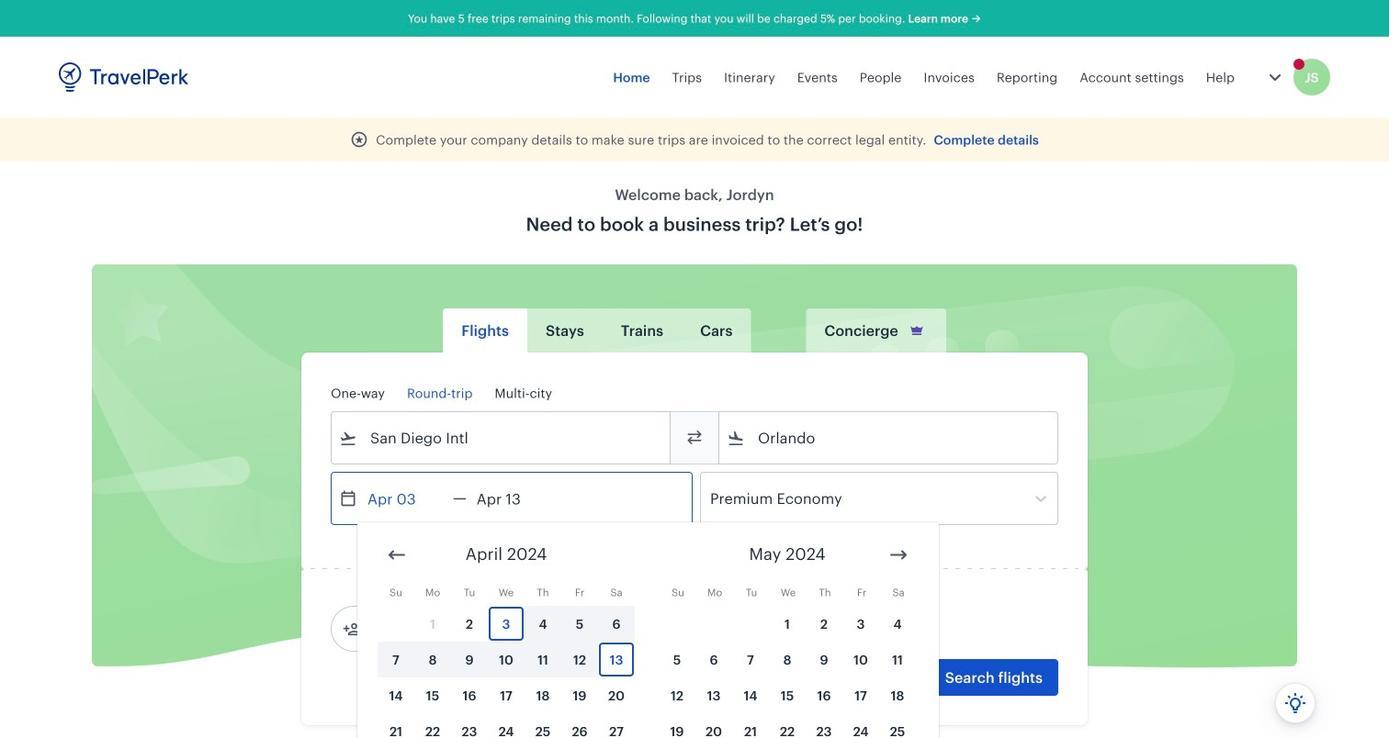 Task type: describe. For each thing, give the bounding box(es) containing it.
move backward to switch to the previous month. image
[[386, 544, 408, 566]]

choose friday, may 24, 2024 as your check-in date. it's available. image
[[844, 715, 878, 739]]

choose saturday, may 25, 2024 as your check-in date. it's available. image
[[880, 715, 915, 739]]

Add first traveler search field
[[361, 615, 552, 644]]

choose friday, may 10, 2024 as your check-in date. it's available. image
[[844, 643, 878, 677]]

choose thursday, may 9, 2024 as your check-in date. it's available. image
[[807, 643, 842, 677]]

choose friday, may 17, 2024 as your check-in date. it's available. image
[[844, 679, 878, 713]]

choose saturday, may 11, 2024 as your check-in date. it's available. image
[[880, 643, 915, 677]]

choose friday, may 3, 2024 as your check-in date. it's available. image
[[844, 607, 878, 641]]

choose thursday, may 2, 2024 as your check-in date. it's available. image
[[807, 607, 842, 641]]

choose saturday, may 18, 2024 as your check-in date. it's available. image
[[880, 679, 915, 713]]



Task type: locate. For each thing, give the bounding box(es) containing it.
choose thursday, may 16, 2024 as your check-in date. it's available. image
[[807, 679, 842, 713]]

Depart text field
[[357, 473, 453, 525]]

Return text field
[[467, 473, 562, 525]]

From search field
[[357, 424, 646, 453]]

move forward to switch to the next month. image
[[888, 544, 910, 566]]

To search field
[[745, 424, 1034, 453]]

choose thursday, may 23, 2024 as your check-in date. it's available. image
[[807, 715, 842, 739]]

calendar application
[[357, 523, 1389, 739]]

choose saturday, may 4, 2024 as your check-in date. it's available. image
[[880, 607, 915, 641]]



